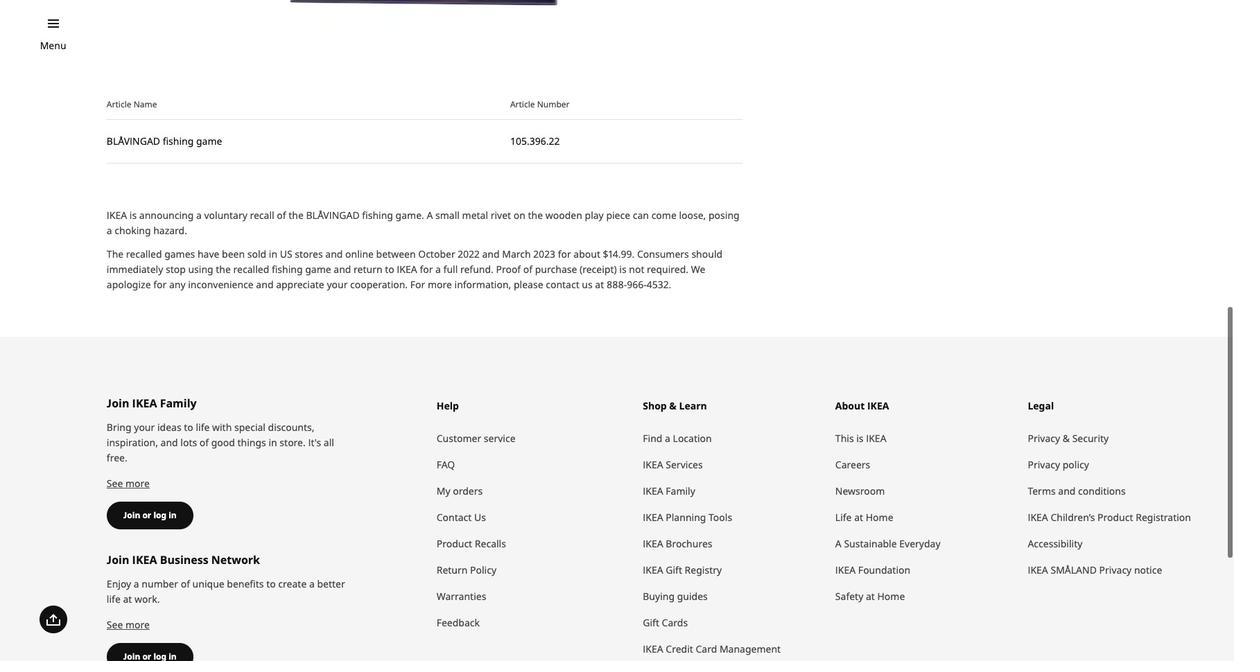 Task type: describe. For each thing, give the bounding box(es) containing it.
recall
[[250, 209, 274, 222]]

join or log in button
[[107, 502, 193, 530]]

your inside bring your ideas to life with special discounts, inspiration, and lots of good things in store. it's all free.
[[134, 421, 155, 434]]

refund.
[[460, 263, 494, 276]]

ikea is announcing a voluntary recall of the blåvingad fishing game. a small metal rivet on the wooden play piece can come loose, posing a choking hazard.
[[107, 209, 740, 237]]

2 vertical spatial privacy
[[1100, 564, 1132, 577]]

careers link
[[836, 452, 1014, 479]]

warranties
[[437, 590, 486, 604]]

warranties link
[[437, 584, 629, 610]]

card
[[696, 643, 717, 656]]

ikea family
[[643, 485, 696, 498]]

things
[[238, 436, 266, 450]]

safety
[[836, 590, 864, 604]]

and down "online"
[[334, 263, 351, 276]]

create
[[278, 578, 307, 591]]

to inside enjoy a number of unique benefits to create a better life at work.
[[266, 578, 276, 591]]

at inside enjoy a number of unique benefits to create a better life at work.
[[123, 593, 132, 606]]

in inside bring your ideas to life with special discounts, inspiration, and lots of good things in store. it's all free.
[[269, 436, 277, 450]]

småland
[[1051, 564, 1097, 577]]

ikea services
[[643, 459, 703, 472]]

metal
[[462, 209, 488, 222]]

this is ikea link
[[836, 426, 1014, 452]]

have
[[198, 248, 219, 261]]

a left voluntary
[[196, 209, 202, 222]]

number
[[537, 98, 570, 110]]

more for business
[[125, 619, 150, 632]]

a left better
[[309, 578, 315, 591]]

ikea for ikea services
[[643, 459, 663, 472]]

on
[[514, 209, 526, 222]]

faq link
[[437, 452, 629, 479]]

in inside the recalled games have been sold in us stores and online between october 2022 and march 2023 for about $14.99. consumers should immediately stop using the recalled fishing game and return to ikea for a full refund. proof of purchase (receipt) is not required. we apologize for any inconvenience and appreciate your cooperation. for more information, please contact us at 888-966-4532.
[[269, 248, 277, 261]]

article name
[[107, 98, 157, 110]]

required.
[[647, 263, 689, 276]]

blåvingad inside ikea is announcing a voluntary recall of the blåvingad fishing game. a small metal rivet on the wooden play piece can come loose, posing a choking hazard.
[[306, 209, 360, 222]]

special
[[234, 421, 266, 434]]

ikea children's product registration link
[[1028, 505, 1207, 531]]

2 horizontal spatial for
[[558, 248, 571, 261]]

and up 'refund.'
[[482, 248, 500, 261]]

unique
[[193, 578, 224, 591]]

accessibility
[[1028, 538, 1083, 551]]

life at home
[[836, 511, 894, 525]]

join ikea family
[[107, 396, 197, 412]]

of inside enjoy a number of unique benefits to create a better life at work.
[[181, 578, 190, 591]]

us
[[582, 278, 593, 292]]

return policy link
[[437, 558, 629, 584]]

terms and conditions
[[1028, 485, 1126, 498]]

and down sold
[[256, 278, 274, 292]]

see more link for join ikea business network
[[107, 619, 150, 632]]

log
[[154, 510, 167, 522]]

article for article name
[[107, 98, 131, 110]]

cooperation.
[[350, 278, 408, 292]]

a right find
[[665, 432, 671, 446]]

lots
[[181, 436, 197, 450]]

notice
[[1135, 564, 1163, 577]]

stop
[[166, 263, 186, 276]]

it's
[[308, 436, 321, 450]]

see for join ikea family
[[107, 477, 123, 491]]

service
[[484, 432, 516, 446]]

newsroom link
[[836, 479, 1014, 505]]

more inside the recalled games have been sold in us stores and online between october 2022 and march 2023 for about $14.99. consumers should immediately stop using the recalled fishing game and return to ikea for a full refund. proof of purchase (receipt) is not required. we apologize for any inconvenience and appreciate your cooperation. for more information, please contact us at 888-966-4532.
[[428, 278, 452, 292]]

more for family
[[125, 477, 150, 491]]

newsroom
[[836, 485, 885, 498]]

come
[[652, 209, 677, 222]]

1 vertical spatial a
[[836, 538, 842, 551]]

security
[[1073, 432, 1109, 446]]

can
[[633, 209, 649, 222]]

the
[[107, 248, 124, 261]]

terms
[[1028, 485, 1056, 498]]

see for join ikea business network
[[107, 619, 123, 632]]

1 horizontal spatial the
[[289, 209, 304, 222]]

credit
[[666, 643, 693, 656]]

at inside life at home link
[[855, 511, 863, 525]]

join or log in
[[123, 510, 177, 522]]

a right enjoy
[[134, 578, 139, 591]]

about
[[574, 248, 601, 261]]

discounts,
[[268, 421, 315, 434]]

recalls
[[475, 538, 506, 551]]

(receipt)
[[580, 263, 617, 276]]

at inside safety at home link
[[866, 590, 875, 604]]

product recalls link
[[437, 531, 629, 558]]

1 vertical spatial family
[[666, 485, 696, 498]]

home for safety at home
[[878, 590, 905, 604]]

fishing inside the recalled games have been sold in us stores and online between october 2022 and march 2023 for about $14.99. consumers should immediately stop using the recalled fishing game and return to ikea for a full refund. proof of purchase (receipt) is not required. we apologize for any inconvenience and appreciate your cooperation. for more information, please contact us at 888-966-4532.
[[272, 263, 303, 276]]

ikea planning tools link
[[643, 505, 822, 531]]

of inside the recalled games have been sold in us stores and online between october 2022 and march 2023 for about $14.99. consumers should immediately stop using the recalled fishing game and return to ikea for a full refund. proof of purchase (receipt) is not required. we apologize for any inconvenience and appreciate your cooperation. for more information, please contact us at 888-966-4532.
[[523, 263, 533, 276]]

services
[[666, 459, 703, 472]]

name
[[134, 98, 157, 110]]

the inside the recalled games have been sold in us stores and online between october 2022 and march 2023 for about $14.99. consumers should immediately stop using the recalled fishing game and return to ikea for a full refund. proof of purchase (receipt) is not required. we apologize for any inconvenience and appreciate your cooperation. for more information, please contact us at 888-966-4532.
[[216, 263, 231, 276]]

policy
[[470, 564, 497, 577]]

1 vertical spatial gift
[[643, 617, 660, 630]]

ikea foundation
[[836, 564, 911, 577]]

conditions
[[1079, 485, 1126, 498]]

product recalls
[[437, 538, 506, 551]]

menu
[[40, 39, 66, 52]]

your inside the recalled games have been sold in us stores and online between october 2022 and march 2023 for about $14.99. consumers should immediately stop using the recalled fishing game and return to ikea for a full refund. proof of purchase (receipt) is not required. we apologize for any inconvenience and appreciate your cooperation. for more information, please contact us at 888-966-4532.
[[327, 278, 348, 292]]

been
[[222, 248, 245, 261]]

cards
[[662, 617, 688, 630]]

play
[[585, 209, 604, 222]]

registration
[[1136, 511, 1191, 525]]

join for join or log in
[[123, 510, 140, 522]]

consumers
[[637, 248, 689, 261]]

of inside ikea is announcing a voluntary recall of the blåvingad fishing game. a small metal rivet on the wooden play piece can come loose, posing a choking hazard.
[[277, 209, 286, 222]]

ikea planning tools
[[643, 511, 732, 525]]

careers
[[836, 459, 871, 472]]

children's
[[1051, 511, 1095, 525]]

registry
[[685, 564, 722, 577]]

a sustainable everyday
[[836, 538, 941, 551]]

ikea for ikea family
[[643, 485, 663, 498]]

information,
[[455, 278, 511, 292]]

article for article number
[[510, 98, 535, 110]]

or
[[142, 510, 151, 522]]

life inside bring your ideas to life with special discounts, inspiration, and lots of good things in store. it's all free.
[[196, 421, 210, 434]]

free.
[[107, 452, 127, 465]]

join ikea business network
[[107, 553, 260, 568]]

$14.99.
[[603, 248, 635, 261]]



Task type: locate. For each thing, give the bounding box(es) containing it.
ikea up safety
[[836, 564, 856, 577]]

0 horizontal spatial is
[[130, 209, 137, 222]]

appreciate
[[276, 278, 324, 292]]

2 horizontal spatial is
[[857, 432, 864, 446]]

1 vertical spatial see more
[[107, 619, 150, 632]]

2 vertical spatial join
[[107, 553, 129, 568]]

ikea for ikea brochures
[[643, 538, 663, 551]]

article left number
[[510, 98, 535, 110]]

1 vertical spatial fishing
[[362, 209, 393, 222]]

article number
[[510, 98, 570, 110]]

find
[[643, 432, 663, 446]]

ikea down find
[[643, 459, 663, 472]]

home for life at home
[[866, 511, 894, 525]]

store.
[[280, 436, 306, 450]]

1 vertical spatial privacy
[[1028, 459, 1061, 472]]

in inside button
[[169, 510, 177, 522]]

at right life
[[855, 511, 863, 525]]

product down terms and conditions link
[[1098, 511, 1134, 525]]

ikea left the credit
[[643, 643, 663, 656]]

contact us
[[437, 511, 486, 525]]

return
[[437, 564, 468, 577]]

recalled down sold
[[233, 263, 269, 276]]

orders
[[453, 485, 483, 498]]

is left not on the top of the page
[[620, 263, 627, 276]]

0 vertical spatial game
[[196, 135, 222, 148]]

0 horizontal spatial gift
[[643, 617, 660, 630]]

see down enjoy
[[107, 619, 123, 632]]

1 see from the top
[[107, 477, 123, 491]]

0 vertical spatial see more
[[107, 477, 150, 491]]

0 horizontal spatial to
[[184, 421, 193, 434]]

0 vertical spatial see
[[107, 477, 123, 491]]

faq
[[437, 459, 455, 472]]

0 horizontal spatial product
[[437, 538, 472, 551]]

feedback link
[[437, 610, 629, 637]]

see more link down work.
[[107, 619, 150, 632]]

blåvingad down 'article name'
[[107, 135, 160, 148]]

2 vertical spatial fishing
[[272, 263, 303, 276]]

0 horizontal spatial recalled
[[126, 248, 162, 261]]

a left full
[[436, 263, 441, 276]]

of right "lots"
[[200, 436, 209, 450]]

ikea gift registry link
[[643, 558, 822, 584]]

1 see more link from the top
[[107, 477, 150, 491]]

life at home link
[[836, 505, 1014, 531]]

the right on
[[528, 209, 543, 222]]

gift up buying guides
[[666, 564, 682, 577]]

1 horizontal spatial a
[[836, 538, 842, 551]]

choking
[[115, 224, 151, 237]]

of right the recall
[[277, 209, 286, 222]]

more down work.
[[125, 619, 150, 632]]

is inside the recalled games have been sold in us stores and online between october 2022 and march 2023 for about $14.99. consumers should immediately stop using the recalled fishing game and return to ikea for a full refund. proof of purchase (receipt) is not required. we apologize for any inconvenience and appreciate your cooperation. for more information, please contact us at 888-966-4532.
[[620, 263, 627, 276]]

announcing
[[139, 209, 194, 222]]

to up "lots"
[[184, 421, 193, 434]]

piece
[[606, 209, 631, 222]]

1 vertical spatial see
[[107, 619, 123, 632]]

gift cards link
[[643, 610, 822, 637]]

in left store.
[[269, 436, 277, 450]]

ikea inside the recalled games have been sold in us stores and online between october 2022 and march 2023 for about $14.99. consumers should immediately stop using the recalled fishing game and return to ikea for a full refund. proof of purchase (receipt) is not required. we apologize for any inconvenience and appreciate your cooperation. for more information, please contact us at 888-966-4532.
[[397, 263, 417, 276]]

and inside bring your ideas to life with special discounts, inspiration, and lots of good things in store. it's all free.
[[161, 436, 178, 450]]

0 horizontal spatial family
[[160, 396, 197, 412]]

join for join ikea business network
[[107, 553, 129, 568]]

ikea for ikea gift registry
[[643, 564, 663, 577]]

privacy left "&" at the right of the page
[[1028, 432, 1061, 446]]

ikea for ikea children's product registration
[[1028, 511, 1048, 525]]

2 see from the top
[[107, 619, 123, 632]]

life
[[836, 511, 852, 525]]

gift left cards
[[643, 617, 660, 630]]

family up ideas
[[160, 396, 197, 412]]

to down between
[[385, 263, 394, 276]]

1 horizontal spatial is
[[620, 263, 627, 276]]

0 horizontal spatial game
[[196, 135, 222, 148]]

ikea up the number
[[132, 553, 157, 568]]

in right "log"
[[169, 510, 177, 522]]

ikea inside the ikea services link
[[643, 459, 663, 472]]

ikea for ikea planning tools
[[643, 511, 663, 525]]

ikea family link
[[643, 479, 822, 505]]

1 vertical spatial to
[[184, 421, 193, 434]]

privacy for privacy policy
[[1028, 459, 1061, 472]]

0 horizontal spatial a
[[427, 209, 433, 222]]

gift cards
[[643, 617, 688, 630]]

of left the unique
[[181, 578, 190, 591]]

inconvenience
[[188, 278, 254, 292]]

1 vertical spatial see more link
[[107, 619, 150, 632]]

see more down work.
[[107, 619, 150, 632]]

for
[[410, 278, 425, 292]]

ikea småland privacy notice link
[[1028, 558, 1207, 584]]

privacy up terms
[[1028, 459, 1061, 472]]

0 vertical spatial in
[[269, 248, 277, 261]]

management
[[720, 643, 781, 656]]

game.
[[396, 209, 424, 222]]

policy
[[1063, 459, 1089, 472]]

in
[[269, 248, 277, 261], [269, 436, 277, 450], [169, 510, 177, 522]]

your right appreciate
[[327, 278, 348, 292]]

at down enjoy
[[123, 593, 132, 606]]

0 vertical spatial home
[[866, 511, 894, 525]]

see down free.
[[107, 477, 123, 491]]

work.
[[135, 593, 160, 606]]

buying guides link
[[643, 584, 822, 610]]

in left us
[[269, 248, 277, 261]]

a left small on the top of the page
[[427, 209, 433, 222]]

1 horizontal spatial for
[[420, 263, 433, 276]]

see more down free.
[[107, 477, 150, 491]]

0 vertical spatial join
[[107, 396, 129, 412]]

888-
[[607, 278, 627, 292]]

join for join ikea family
[[107, 396, 129, 412]]

&
[[1063, 432, 1070, 446]]

2 vertical spatial more
[[125, 619, 150, 632]]

is inside ikea is announcing a voluntary recall of the blåvingad fishing game. a small metal rivet on the wooden play piece can come loose, posing a choking hazard.
[[130, 209, 137, 222]]

home up a sustainable everyday
[[866, 511, 894, 525]]

family down services
[[666, 485, 696, 498]]

join inside button
[[123, 510, 140, 522]]

ikea up choking
[[107, 209, 127, 222]]

0 vertical spatial a
[[427, 209, 433, 222]]

ikea inside ikea planning tools link
[[643, 511, 663, 525]]

2 horizontal spatial the
[[528, 209, 543, 222]]

business
[[160, 553, 209, 568]]

ikea inside the "ikea brochures" link
[[643, 538, 663, 551]]

us
[[474, 511, 486, 525]]

article left name at the left top of the page
[[107, 98, 131, 110]]

my orders link
[[437, 479, 629, 505]]

2 see more from the top
[[107, 619, 150, 632]]

blåvingad fishing game
[[107, 135, 222, 148]]

more
[[428, 278, 452, 292], [125, 477, 150, 491], [125, 619, 150, 632]]

0 vertical spatial is
[[130, 209, 137, 222]]

customer service
[[437, 432, 516, 446]]

ikea services link
[[643, 452, 822, 479]]

contact
[[546, 278, 580, 292]]

for up for
[[420, 263, 433, 276]]

privacy down accessibility link
[[1100, 564, 1132, 577]]

2 horizontal spatial to
[[385, 263, 394, 276]]

customer
[[437, 432, 481, 446]]

immediately
[[107, 263, 163, 276]]

enjoy
[[107, 578, 131, 591]]

enjoy a number of unique benefits to create a better life at work.
[[107, 578, 345, 606]]

a sustainable everyday link
[[836, 531, 1014, 558]]

1 horizontal spatial article
[[510, 98, 535, 110]]

is
[[130, 209, 137, 222], [620, 263, 627, 276], [857, 432, 864, 446]]

for left any
[[153, 278, 167, 292]]

ikea inside this is ikea link
[[866, 432, 887, 446]]

a down life
[[836, 538, 842, 551]]

the recalled games have been sold in us stores and online between october 2022 and march 2023 for about $14.99. consumers should immediately stop using the recalled fishing game and return to ikea for a full refund. proof of purchase (receipt) is not required. we apologize for any inconvenience and appreciate your cooperation. for more information, please contact us at 888-966-4532.
[[107, 248, 723, 292]]

0 vertical spatial privacy
[[1028, 432, 1061, 446]]

1 horizontal spatial gift
[[666, 564, 682, 577]]

privacy policy
[[1028, 459, 1089, 472]]

fishing inside ikea is announcing a voluntary recall of the blåvingad fishing game. a small metal rivet on the wooden play piece can come loose, posing a choking hazard.
[[362, 209, 393, 222]]

privacy
[[1028, 432, 1061, 446], [1028, 459, 1061, 472], [1100, 564, 1132, 577]]

home down foundation
[[878, 590, 905, 604]]

1 horizontal spatial fishing
[[272, 263, 303, 276]]

life down enjoy
[[107, 593, 121, 606]]

product inside 'link'
[[1098, 511, 1134, 525]]

to inside bring your ideas to life with special discounts, inspiration, and lots of good things in store. it's all free.
[[184, 421, 193, 434]]

to inside the recalled games have been sold in us stores and online between october 2022 and march 2023 for about $14.99. consumers should immediately stop using the recalled fishing game and return to ikea for a full refund. proof of purchase (receipt) is not required. we apologize for any inconvenience and appreciate your cooperation. for more information, please contact us at 888-966-4532.
[[385, 263, 394, 276]]

for up purchase
[[558, 248, 571, 261]]

sustainable
[[844, 538, 897, 551]]

a inside the recalled games have been sold in us stores and online between october 2022 and march 2023 for about $14.99. consumers should immediately stop using the recalled fishing game and return to ikea for a full refund. proof of purchase (receipt) is not required. we apologize for any inconvenience and appreciate your cooperation. for more information, please contact us at 888-966-4532.
[[436, 263, 441, 276]]

0 vertical spatial family
[[160, 396, 197, 412]]

1 see more from the top
[[107, 477, 150, 491]]

more down full
[[428, 278, 452, 292]]

ikea inside ikea småland privacy notice link
[[1028, 564, 1048, 577]]

1 article from the left
[[107, 98, 131, 110]]

ikea children's product registration
[[1028, 511, 1191, 525]]

0 horizontal spatial blåvingad
[[107, 135, 160, 148]]

sold
[[247, 248, 266, 261]]

ikea up for
[[397, 263, 417, 276]]

1 horizontal spatial your
[[327, 278, 348, 292]]

1 vertical spatial in
[[269, 436, 277, 450]]

game inside the recalled games have been sold in us stores and online between october 2022 and march 2023 for about $14.99. consumers should immediately stop using the recalled fishing game and return to ikea for a full refund. proof of purchase (receipt) is not required. we apologize for any inconvenience and appreciate your cooperation. for more information, please contact us at 888-966-4532.
[[305, 263, 331, 276]]

should
[[692, 248, 723, 261]]

recalled up immediately
[[126, 248, 162, 261]]

ikea gift registry
[[643, 564, 722, 577]]

location
[[673, 432, 712, 446]]

privacy for privacy & security
[[1028, 432, 1061, 446]]

at inside the recalled games have been sold in us stores and online between october 2022 and march 2023 for about $14.99. consumers should immediately stop using the recalled fishing game and return to ikea for a full refund. proof of purchase (receipt) is not required. we apologize for any inconvenience and appreciate your cooperation. for more information, please contact us at 888-966-4532.
[[595, 278, 604, 292]]

to left create on the left bottom of page
[[266, 578, 276, 591]]

using
[[188, 263, 213, 276]]

0 vertical spatial see more link
[[107, 477, 150, 491]]

ikea up buying
[[643, 564, 663, 577]]

0 horizontal spatial for
[[153, 278, 167, 292]]

ikea credit card management link
[[643, 637, 822, 662]]

your up inspiration,
[[134, 421, 155, 434]]

the right the recall
[[289, 209, 304, 222]]

life left 'with'
[[196, 421, 210, 434]]

1 vertical spatial home
[[878, 590, 905, 604]]

ikea inside ikea children's product registration 'link'
[[1028, 511, 1048, 525]]

1 horizontal spatial family
[[666, 485, 696, 498]]

ikea for ikea foundation
[[836, 564, 856, 577]]

ikea down accessibility
[[1028, 564, 1048, 577]]

join up 'bring'
[[107, 396, 129, 412]]

0 vertical spatial gift
[[666, 564, 682, 577]]

2 horizontal spatial fishing
[[362, 209, 393, 222]]

2 vertical spatial to
[[266, 578, 276, 591]]

ikea inside ikea family link
[[643, 485, 663, 498]]

of up "please"
[[523, 263, 533, 276]]

and down ideas
[[161, 436, 178, 450]]

0 vertical spatial blåvingad
[[107, 135, 160, 148]]

0 vertical spatial product
[[1098, 511, 1134, 525]]

family
[[160, 396, 197, 412], [666, 485, 696, 498]]

1 horizontal spatial game
[[305, 263, 331, 276]]

2 see more link from the top
[[107, 619, 150, 632]]

return policy
[[437, 564, 497, 577]]

1 vertical spatial is
[[620, 263, 627, 276]]

and right stores
[[325, 248, 343, 261]]

more down free.
[[125, 477, 150, 491]]

safety at home
[[836, 590, 905, 604]]

1 vertical spatial blåvingad
[[306, 209, 360, 222]]

october
[[418, 248, 455, 261]]

0 horizontal spatial fishing
[[163, 135, 194, 148]]

at right safety
[[866, 590, 875, 604]]

ikea down terms
[[1028, 511, 1048, 525]]

blåvingad up stores
[[306, 209, 360, 222]]

the up inconvenience
[[216, 263, 231, 276]]

ikea down ikea services
[[643, 485, 663, 498]]

1 vertical spatial more
[[125, 477, 150, 491]]

see more link down free.
[[107, 477, 150, 491]]

buying guides
[[643, 590, 708, 604]]

games
[[164, 248, 195, 261]]

1 vertical spatial recalled
[[233, 263, 269, 276]]

see more for join ikea family
[[107, 477, 150, 491]]

bring your ideas to life with special discounts, inspiration, and lots of good things in store. it's all free.
[[107, 421, 334, 465]]

1 horizontal spatial life
[[196, 421, 210, 434]]

product
[[1098, 511, 1134, 525], [437, 538, 472, 551]]

ikea brochures
[[643, 538, 713, 551]]

ikea for ikea småland privacy notice
[[1028, 564, 1048, 577]]

customer service link
[[437, 426, 629, 452]]

is for ikea
[[130, 209, 137, 222]]

ikea up inspiration,
[[132, 396, 157, 412]]

recalled
[[126, 248, 162, 261], [233, 263, 269, 276]]

ikea down "ikea family"
[[643, 511, 663, 525]]

0 vertical spatial for
[[558, 248, 571, 261]]

0 vertical spatial your
[[327, 278, 348, 292]]

1 vertical spatial product
[[437, 538, 472, 551]]

ikea inside ikea is announcing a voluntary recall of the blåvingad fishing game. a small metal rivet on the wooden play piece can come loose, posing a choking hazard.
[[107, 209, 127, 222]]

ikea left brochures
[[643, 538, 663, 551]]

0 vertical spatial life
[[196, 421, 210, 434]]

inspiration,
[[107, 436, 158, 450]]

0 vertical spatial recalled
[[126, 248, 162, 261]]

0 horizontal spatial article
[[107, 98, 131, 110]]

2 vertical spatial for
[[153, 278, 167, 292]]

1 horizontal spatial recalled
[[233, 263, 269, 276]]

contact us link
[[437, 505, 629, 531]]

network
[[211, 553, 260, 568]]

0 horizontal spatial life
[[107, 593, 121, 606]]

of inside bring your ideas to life with special discounts, inspiration, and lots of good things in store. it's all free.
[[200, 436, 209, 450]]

this
[[836, 432, 854, 446]]

we
[[691, 263, 706, 276]]

2 vertical spatial in
[[169, 510, 177, 522]]

1 vertical spatial game
[[305, 263, 331, 276]]

proof
[[496, 263, 521, 276]]

ikea inside ikea gift registry link
[[643, 564, 663, 577]]

at right us
[[595, 278, 604, 292]]

1 vertical spatial life
[[107, 593, 121, 606]]

ikea for ikea credit card management
[[643, 643, 663, 656]]

1 horizontal spatial product
[[1098, 511, 1134, 525]]

not
[[629, 263, 645, 276]]

is up choking
[[130, 209, 137, 222]]

1 horizontal spatial to
[[266, 578, 276, 591]]

join up enjoy
[[107, 553, 129, 568]]

a inside ikea is announcing a voluntary recall of the blåvingad fishing game. a small metal rivet on the wooden play piece can come loose, posing a choking hazard.
[[427, 209, 433, 222]]

number
[[142, 578, 178, 591]]

for
[[558, 248, 571, 261], [420, 263, 433, 276], [153, 278, 167, 292]]

is for this
[[857, 432, 864, 446]]

see
[[107, 477, 123, 491], [107, 619, 123, 632]]

privacy & security
[[1028, 432, 1109, 446]]

join left or
[[123, 510, 140, 522]]

1 vertical spatial for
[[420, 263, 433, 276]]

menu button
[[40, 38, 66, 53]]

0 vertical spatial fishing
[[163, 135, 194, 148]]

0 horizontal spatial the
[[216, 263, 231, 276]]

buying
[[643, 590, 675, 604]]

ikea right this
[[866, 432, 887, 446]]

return
[[354, 263, 383, 276]]

ikea inside ikea foundation link
[[836, 564, 856, 577]]

ikea inside ikea credit card management link
[[643, 643, 663, 656]]

0 horizontal spatial your
[[134, 421, 155, 434]]

a left choking
[[107, 224, 112, 237]]

0 vertical spatial to
[[385, 263, 394, 276]]

find a location link
[[643, 426, 822, 452]]

online
[[345, 248, 374, 261]]

1 horizontal spatial blåvingad
[[306, 209, 360, 222]]

safety at home link
[[836, 584, 1014, 610]]

see more for join ikea business network
[[107, 619, 150, 632]]

1 vertical spatial your
[[134, 421, 155, 434]]

product down contact
[[437, 538, 472, 551]]

2 vertical spatial is
[[857, 432, 864, 446]]

2 article from the left
[[510, 98, 535, 110]]

is right this
[[857, 432, 864, 446]]

and right terms
[[1059, 485, 1076, 498]]

see more link for join ikea family
[[107, 477, 150, 491]]

1 vertical spatial join
[[123, 510, 140, 522]]

0 vertical spatial more
[[428, 278, 452, 292]]

life inside enjoy a number of unique benefits to create a better life at work.
[[107, 593, 121, 606]]

march
[[502, 248, 531, 261]]

all
[[324, 436, 334, 450]]

ikea for ikea is announcing a voluntary recall of the blåvingad fishing game. a small metal rivet on the wooden play piece can come loose, posing a choking hazard.
[[107, 209, 127, 222]]



Task type: vqa. For each thing, say whether or not it's contained in the screenshot.
the rightmost to
yes



